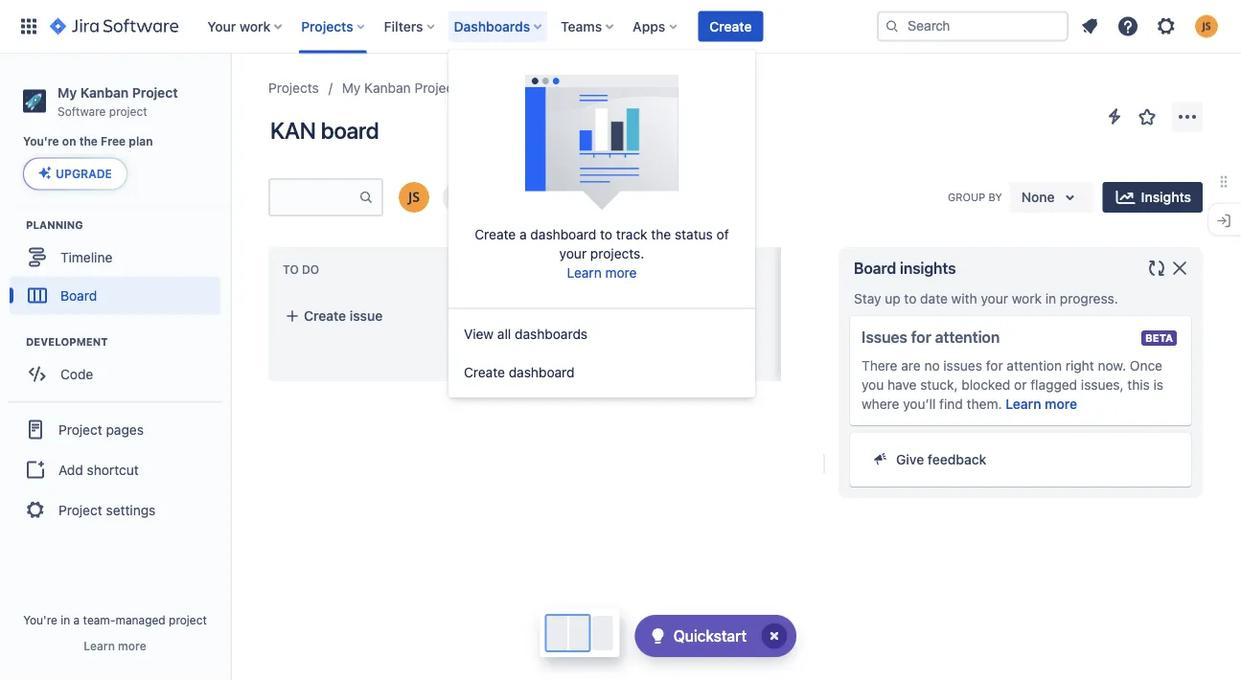 Task type: describe. For each thing, give the bounding box(es) containing it.
managed
[[116, 614, 166, 627]]

date
[[921, 291, 948, 307]]

my kanban project software project
[[58, 84, 178, 118]]

settings image
[[1155, 15, 1178, 38]]

add people image
[[447, 186, 470, 209]]

filters button
[[378, 11, 443, 42]]

to do
[[283, 263, 319, 277]]

the inside create a dashboard to track the status of your projects. learn more
[[651, 227, 672, 242]]

flagged
[[1031, 377, 1078, 393]]

issue
[[350, 308, 383, 324]]

your work button
[[202, 11, 290, 42]]

teams
[[561, 18, 602, 34]]

notifications image
[[1079, 15, 1102, 38]]

no
[[925, 358, 940, 374]]

my kanban project link
[[342, 77, 459, 100]]

board insights
[[854, 259, 956, 278]]

learn for leftmost learn more button
[[84, 640, 115, 653]]

group
[[948, 191, 986, 203]]

board for board insights
[[854, 259, 897, 278]]

give feedback
[[897, 452, 987, 468]]

projects link
[[268, 77, 319, 100]]

more for leftmost learn more button
[[118, 640, 146, 653]]

your
[[207, 18, 236, 34]]

free
[[101, 135, 126, 148]]

search image
[[885, 19, 900, 34]]

0 horizontal spatial for
[[912, 328, 932, 347]]

progress.
[[1060, 291, 1119, 307]]

0 vertical spatial attention
[[936, 328, 1000, 347]]

of
[[717, 227, 729, 242]]

automations menu button icon image
[[1104, 105, 1127, 128]]

issues
[[944, 358, 983, 374]]

upgrade button
[[24, 159, 126, 189]]

dashboards
[[515, 326, 588, 342]]

issues for attention
[[862, 328, 1000, 347]]

quickstart
[[674, 628, 747, 646]]

more inside create a dashboard to track the status of your projects. learn more
[[606, 265, 637, 281]]

insights button
[[1103, 182, 1203, 213]]

dashboard inside create a dashboard to track the status of your projects. learn more
[[531, 227, 597, 242]]

project down the primary element
[[415, 80, 459, 96]]

right
[[1066, 358, 1095, 374]]

software
[[58, 104, 106, 118]]

project inside my kanban project software project
[[109, 104, 147, 118]]

in inside board insights dialog
[[1046, 291, 1057, 307]]

create for create dashboard
[[464, 365, 505, 381]]

refresh insights panel image
[[1146, 257, 1169, 280]]

you're on the free plan
[[23, 135, 153, 148]]

kan
[[270, 117, 316, 144]]

projects.
[[591, 246, 645, 262]]

by
[[989, 191, 1003, 203]]

create for create
[[710, 18, 752, 34]]

create for create issue
[[304, 308, 346, 324]]

view all dashboards
[[464, 326, 588, 342]]

board link
[[10, 276, 221, 315]]

project pages link
[[8, 409, 222, 451]]

a inside create a dashboard to track the status of your projects. learn more
[[520, 227, 527, 242]]

learn more link
[[567, 265, 637, 281]]

dismiss quickstart image
[[759, 621, 790, 652]]

learn inside create a dashboard to track the status of your projects. learn more
[[567, 265, 602, 281]]

my for my kanban project software project
[[58, 84, 77, 100]]

with
[[952, 291, 978, 307]]

projects button
[[296, 11, 373, 42]]

board insights dialog
[[839, 247, 1203, 499]]

you
[[862, 377, 884, 393]]

create button
[[698, 11, 764, 42]]

star kan board image
[[1136, 105, 1159, 128]]

once
[[1130, 358, 1163, 374]]

insights image
[[1115, 186, 1138, 209]]

timeline link
[[10, 238, 221, 276]]

is
[[1154, 377, 1164, 393]]

in
[[553, 263, 565, 277]]

all
[[498, 326, 511, 342]]

development
[[26, 335, 108, 348]]

project down add
[[58, 502, 102, 518]]

planning
[[26, 218, 83, 231]]

to
[[283, 263, 299, 277]]

track
[[616, 227, 648, 242]]

dashboard inside button
[[509, 365, 575, 381]]

projects for 'projects' dropdown button
[[301, 18, 353, 34]]

1 horizontal spatial project
[[169, 614, 207, 627]]

planning group
[[10, 217, 229, 321]]

learn more for rightmost learn more button
[[1006, 396, 1078, 412]]

create dashboard button
[[449, 354, 756, 392]]

your inside board insights dialog
[[981, 291, 1009, 307]]

code
[[60, 366, 93, 382]]



Task type: locate. For each thing, give the bounding box(es) containing it.
0 horizontal spatial attention
[[936, 328, 1000, 347]]

0 horizontal spatial kanban
[[80, 84, 129, 100]]

my up software
[[58, 84, 77, 100]]

apps button
[[627, 11, 685, 42]]

2 vertical spatial learn
[[84, 640, 115, 653]]

project settings link
[[8, 489, 222, 532]]

project settings
[[58, 502, 156, 518]]

find
[[940, 396, 964, 412]]

kanban for my kanban project
[[364, 80, 411, 96]]

my
[[342, 80, 361, 96], [58, 84, 77, 100]]

0 vertical spatial learn more
[[1006, 396, 1078, 412]]

for up blocked
[[986, 358, 1004, 374]]

none
[[1022, 189, 1055, 205]]

them.
[[967, 396, 1003, 412]]

1 vertical spatial more
[[1045, 396, 1078, 412]]

kanban up board
[[364, 80, 411, 96]]

stay
[[854, 291, 882, 307]]

board for board
[[60, 288, 97, 303]]

0 horizontal spatial more
[[118, 640, 146, 653]]

project right "managed"
[[169, 614, 207, 627]]

1 vertical spatial for
[[986, 358, 1004, 374]]

0 vertical spatial your
[[560, 246, 587, 262]]

1 vertical spatial to
[[905, 291, 917, 307]]

0 horizontal spatial work
[[240, 18, 271, 34]]

are
[[902, 358, 921, 374]]

a
[[520, 227, 527, 242], [73, 614, 80, 627]]

add
[[58, 462, 83, 478]]

1 horizontal spatial learn more button
[[1006, 395, 1078, 414]]

1 horizontal spatial more
[[606, 265, 637, 281]]

0 horizontal spatial my
[[58, 84, 77, 100]]

project
[[109, 104, 147, 118], [169, 614, 207, 627]]

1 horizontal spatial work
[[1012, 291, 1042, 307]]

in
[[1046, 291, 1057, 307], [61, 614, 70, 627]]

1 horizontal spatial kanban
[[364, 80, 411, 96]]

work inside board insights dialog
[[1012, 291, 1042, 307]]

stay up to date with your work in progress.
[[854, 291, 1119, 307]]

your right with at the right top of page
[[981, 291, 1009, 307]]

1 vertical spatial the
[[651, 227, 672, 242]]

create inside button
[[464, 365, 505, 381]]

2 horizontal spatial learn
[[1006, 396, 1042, 412]]

dashboards button
[[448, 11, 550, 42]]

banner containing your work
[[0, 0, 1242, 54]]

on
[[62, 135, 76, 148]]

1 horizontal spatial board
[[854, 259, 897, 278]]

1 vertical spatial learn more button
[[84, 639, 146, 654]]

1 vertical spatial your
[[981, 291, 1009, 307]]

plan
[[129, 135, 153, 148]]

add shortcut
[[58, 462, 139, 478]]

kanban for my kanban project software project
[[80, 84, 129, 100]]

0 vertical spatial projects
[[301, 18, 353, 34]]

1 vertical spatial you're
[[23, 614, 57, 627]]

quickstart button
[[635, 616, 797, 658]]

you're in a team-managed project
[[23, 614, 207, 627]]

to up projects.
[[600, 227, 613, 242]]

Search field
[[877, 11, 1069, 42]]

0 vertical spatial learn
[[567, 265, 602, 281]]

where
[[862, 396, 900, 412]]

check image
[[647, 625, 670, 648]]

project up plan
[[109, 104, 147, 118]]

0 vertical spatial a
[[520, 227, 527, 242]]

work
[[240, 18, 271, 34], [1012, 291, 1042, 307]]

learn down or
[[1006, 396, 1042, 412]]

progress
[[568, 263, 631, 277]]

0 vertical spatial to
[[600, 227, 613, 242]]

0 horizontal spatial to
[[600, 227, 613, 242]]

projects up projects link
[[301, 18, 353, 34]]

appswitcher icon image
[[17, 15, 40, 38]]

learn more for leftmost learn more button
[[84, 640, 146, 653]]

stuck,
[[921, 377, 958, 393]]

feedback
[[928, 452, 987, 468]]

for
[[912, 328, 932, 347], [986, 358, 1004, 374]]

blocked
[[962, 377, 1011, 393]]

settings
[[106, 502, 156, 518]]

banner
[[0, 0, 1242, 54]]

group
[[8, 401, 222, 537]]

0 horizontal spatial board
[[60, 288, 97, 303]]

0 horizontal spatial learn more button
[[84, 639, 146, 654]]

learn more down you're in a team-managed project
[[84, 640, 146, 653]]

projects up the kan
[[268, 80, 319, 96]]

1 horizontal spatial learn
[[567, 265, 602, 281]]

work inside popup button
[[240, 18, 271, 34]]

1 vertical spatial in
[[61, 614, 70, 627]]

you're for you're in a team-managed project
[[23, 614, 57, 627]]

work left 'progress.'
[[1012, 291, 1042, 307]]

view all dashboards link
[[449, 315, 756, 354]]

this
[[1128, 377, 1150, 393]]

filters
[[384, 18, 423, 34]]

feedback icon image
[[874, 452, 889, 467]]

attention inside "there are no issues for attention right now. once you have stuck, blocked or flagged issues, this is where you'll find them."
[[1007, 358, 1062, 374]]

your inside create a dashboard to track the status of your projects. learn more
[[560, 246, 587, 262]]

1 horizontal spatial a
[[520, 227, 527, 242]]

give
[[897, 452, 925, 468]]

1 vertical spatial a
[[73, 614, 80, 627]]

close insights panel image
[[1169, 257, 1192, 280]]

status
[[675, 227, 713, 242]]

kanban inside my kanban project software project
[[80, 84, 129, 100]]

board
[[854, 259, 897, 278], [60, 288, 97, 303]]

create issue
[[304, 308, 383, 324]]

Search this board text field
[[270, 180, 359, 215]]

0 vertical spatial work
[[240, 18, 271, 34]]

sidebar navigation image
[[209, 77, 251, 115]]

beta
[[1146, 332, 1174, 345]]

view
[[464, 326, 494, 342]]

dashboard down dashboards
[[509, 365, 575, 381]]

0 vertical spatial learn more button
[[1006, 395, 1078, 414]]

0 vertical spatial in
[[1046, 291, 1057, 307]]

create issue button
[[273, 299, 523, 334]]

your up in
[[560, 246, 587, 262]]

planning image
[[3, 213, 26, 236]]

for inside "there are no issues for attention right now. once you have stuck, blocked or flagged issues, this is where you'll find them."
[[986, 358, 1004, 374]]

1 horizontal spatial to
[[905, 291, 917, 307]]

projects for projects link
[[268, 80, 319, 96]]

work right the your
[[240, 18, 271, 34]]

code link
[[10, 355, 221, 393]]

1 horizontal spatial in
[[1046, 291, 1057, 307]]

an image showing that the apps dropdown menu is empty image
[[525, 56, 679, 225]]

0 horizontal spatial your
[[560, 246, 587, 262]]

1 vertical spatial learn more
[[84, 640, 146, 653]]

1 vertical spatial projects
[[268, 80, 319, 96]]

1 vertical spatial work
[[1012, 291, 1042, 307]]

do
[[302, 263, 319, 277]]

1 vertical spatial project
[[169, 614, 207, 627]]

board inside dialog
[[854, 259, 897, 278]]

group by
[[948, 191, 1003, 203]]

kanban up software
[[80, 84, 129, 100]]

kanban
[[364, 80, 411, 96], [80, 84, 129, 100]]

none button
[[1010, 182, 1094, 213]]

create dashboard
[[464, 365, 575, 381]]

shortcut
[[87, 462, 139, 478]]

you're left team-
[[23, 614, 57, 627]]

0 vertical spatial for
[[912, 328, 932, 347]]

1 horizontal spatial your
[[981, 291, 1009, 307]]

learn more button
[[1006, 395, 1078, 414], [84, 639, 146, 654]]

board up stay
[[854, 259, 897, 278]]

0 horizontal spatial the
[[79, 135, 98, 148]]

timeline
[[60, 249, 113, 265]]

learn for rightmost learn more button
[[1006, 396, 1042, 412]]

0 vertical spatial more
[[606, 265, 637, 281]]

0 horizontal spatial a
[[73, 614, 80, 627]]

you're left on
[[23, 135, 59, 148]]

0 vertical spatial dashboard
[[531, 227, 597, 242]]

kan board
[[270, 117, 379, 144]]

more inside board insights dialog
[[1045, 396, 1078, 412]]

the right on
[[79, 135, 98, 148]]

or
[[1015, 377, 1027, 393]]

0 horizontal spatial learn more
[[84, 640, 146, 653]]

learn more inside board insights dialog
[[1006, 396, 1078, 412]]

my up board
[[342, 80, 361, 96]]

1 vertical spatial board
[[60, 288, 97, 303]]

learn inside board insights dialog
[[1006, 396, 1042, 412]]

the right track
[[651, 227, 672, 242]]

development image
[[3, 330, 26, 353]]

development group
[[10, 334, 229, 399]]

create inside create a dashboard to track the status of your projects. learn more
[[475, 227, 516, 242]]

0 horizontal spatial learn
[[84, 640, 115, 653]]

create inside button
[[304, 308, 346, 324]]

0 vertical spatial board
[[854, 259, 897, 278]]

to inside create a dashboard to track the status of your projects. learn more
[[600, 227, 613, 242]]

attention up issues
[[936, 328, 1000, 347]]

teams button
[[555, 11, 622, 42]]

1 horizontal spatial for
[[986, 358, 1004, 374]]

primary element
[[12, 0, 877, 53]]

1 you're from the top
[[23, 135, 59, 148]]

john smith image
[[399, 182, 430, 213]]

1 horizontal spatial learn more
[[1006, 396, 1078, 412]]

help image
[[1117, 15, 1140, 38]]

learn right in
[[567, 265, 602, 281]]

your profile and settings image
[[1196, 15, 1219, 38]]

to inside board insights dialog
[[905, 291, 917, 307]]

team-
[[83, 614, 116, 627]]

more down "managed"
[[118, 640, 146, 653]]

attention up or
[[1007, 358, 1062, 374]]

create inside "button"
[[710, 18, 752, 34]]

more image
[[1177, 105, 1200, 128]]

your work
[[207, 18, 271, 34]]

there are no issues for attention right now. once you have stuck, blocked or flagged issues, this is where you'll find them.
[[862, 358, 1164, 412]]

1 horizontal spatial attention
[[1007, 358, 1062, 374]]

project pages
[[58, 422, 144, 438]]

you'll
[[903, 396, 936, 412]]

in progress
[[553, 263, 631, 277]]

more down projects.
[[606, 265, 637, 281]]

you're for you're on the free plan
[[23, 135, 59, 148]]

in left team-
[[61, 614, 70, 627]]

1 vertical spatial attention
[[1007, 358, 1062, 374]]

for up are
[[912, 328, 932, 347]]

insights
[[1142, 189, 1192, 205]]

0 vertical spatial the
[[79, 135, 98, 148]]

more down flagged
[[1045, 396, 1078, 412]]

0 vertical spatial you're
[[23, 135, 59, 148]]

up
[[885, 291, 901, 307]]

1 horizontal spatial my
[[342, 80, 361, 96]]

2 horizontal spatial more
[[1045, 396, 1078, 412]]

more for rightmost learn more button
[[1045, 396, 1078, 412]]

project inside my kanban project software project
[[132, 84, 178, 100]]

jira software image
[[50, 15, 179, 38], [50, 15, 179, 38]]

create for create a dashboard to track the status of your projects. learn more
[[475, 227, 516, 242]]

my kanban project
[[342, 80, 459, 96]]

project up add
[[58, 422, 102, 438]]

dashboards
[[454, 18, 530, 34]]

1 horizontal spatial the
[[651, 227, 672, 242]]

learn down team-
[[84, 640, 115, 653]]

2 vertical spatial more
[[118, 640, 146, 653]]

my for my kanban project
[[342, 80, 361, 96]]

to right up
[[905, 291, 917, 307]]

project up plan
[[132, 84, 178, 100]]

in left 'progress.'
[[1046, 291, 1057, 307]]

group containing project pages
[[8, 401, 222, 537]]

learn more down flagged
[[1006, 396, 1078, 412]]

add shortcut button
[[8, 451, 222, 489]]

1 vertical spatial dashboard
[[509, 365, 575, 381]]

dashboard up in
[[531, 227, 597, 242]]

create a dashboard to track the status of your projects. learn more
[[475, 227, 729, 281]]

1 vertical spatial learn
[[1006, 396, 1042, 412]]

issues,
[[1082, 377, 1124, 393]]

0 vertical spatial project
[[109, 104, 147, 118]]

board inside planning group
[[60, 288, 97, 303]]

upgrade
[[56, 167, 112, 181]]

learn more button down you're in a team-managed project
[[84, 639, 146, 654]]

projects inside dropdown button
[[301, 18, 353, 34]]

board
[[321, 117, 379, 144]]

insights
[[900, 259, 956, 278]]

learn more button down flagged
[[1006, 395, 1078, 414]]

2 you're from the top
[[23, 614, 57, 627]]

more
[[606, 265, 637, 281], [1045, 396, 1078, 412], [118, 640, 146, 653]]

now.
[[1098, 358, 1127, 374]]

0 horizontal spatial project
[[109, 104, 147, 118]]

your
[[560, 246, 587, 262], [981, 291, 1009, 307]]

you're
[[23, 135, 59, 148], [23, 614, 57, 627]]

give feedback button
[[862, 445, 1180, 476]]

0 horizontal spatial in
[[61, 614, 70, 627]]

issues
[[862, 328, 908, 347]]

my inside my kanban project software project
[[58, 84, 77, 100]]

board down timeline
[[60, 288, 97, 303]]



Task type: vqa. For each thing, say whether or not it's contained in the screenshot.
rightmost list
no



